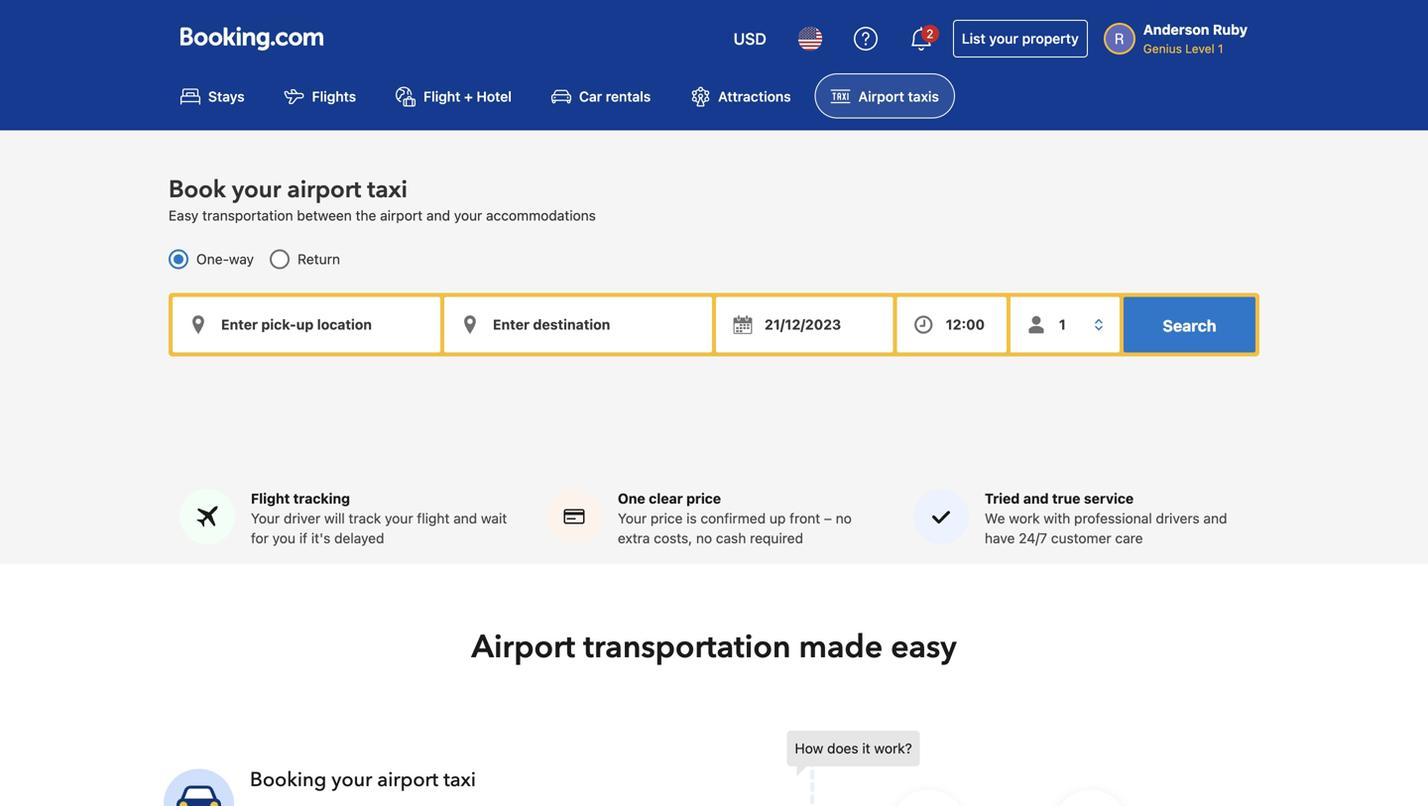 Task type: locate. For each thing, give the bounding box(es) containing it.
your for list
[[989, 30, 1019, 47]]

with
[[1044, 510, 1071, 527]]

0 horizontal spatial price
[[651, 510, 683, 527]]

flight tracking your driver will track your flight and wait for you if it's delayed
[[251, 490, 507, 546]]

1 horizontal spatial airport
[[859, 88, 905, 104]]

does
[[827, 740, 859, 757]]

car rentals link
[[536, 73, 667, 118]]

0 vertical spatial no
[[836, 510, 852, 527]]

1 horizontal spatial price
[[686, 490, 721, 507]]

12:00
[[946, 316, 985, 333]]

1 vertical spatial taxi
[[444, 767, 476, 794]]

your right 'booking' on the left bottom of the page
[[332, 767, 372, 794]]

it
[[862, 740, 871, 757]]

ruby
[[1213, 21, 1248, 38]]

0 vertical spatial transportation
[[202, 207, 293, 223]]

airport taxis link
[[815, 73, 955, 118]]

will
[[324, 510, 345, 527]]

1 horizontal spatial booking airport taxi image
[[787, 731, 1204, 806]]

car
[[579, 88, 602, 104]]

how
[[795, 740, 824, 757]]

service
[[1084, 490, 1134, 507]]

taxi inside book your airport taxi easy transportation between the airport and your accommodations
[[367, 173, 408, 206]]

and
[[426, 207, 450, 223], [1024, 490, 1049, 507], [453, 510, 477, 527], [1204, 510, 1228, 527]]

your down one
[[618, 510, 647, 527]]

1 horizontal spatial taxi
[[444, 767, 476, 794]]

1 vertical spatial transportation
[[583, 626, 791, 669]]

+
[[464, 88, 473, 104]]

1 horizontal spatial your
[[618, 510, 647, 527]]

airport inside airport taxis link
[[859, 88, 905, 104]]

your
[[251, 510, 280, 527], [618, 510, 647, 527]]

professional
[[1074, 510, 1152, 527]]

0 vertical spatial flight
[[424, 88, 461, 104]]

Enter pick-up location text field
[[173, 297, 440, 352]]

book
[[169, 173, 226, 206]]

price down clear
[[651, 510, 683, 527]]

2 your from the left
[[618, 510, 647, 527]]

2 vertical spatial airport
[[377, 767, 439, 794]]

is
[[687, 510, 697, 527]]

0 horizontal spatial taxi
[[367, 173, 408, 206]]

price
[[686, 490, 721, 507], [651, 510, 683, 527]]

12:00 button
[[897, 297, 1007, 352]]

and up the work
[[1024, 490, 1049, 507]]

the
[[356, 207, 376, 223]]

flight inside "link"
[[424, 88, 461, 104]]

0 vertical spatial airport
[[287, 173, 361, 206]]

no down is
[[696, 530, 712, 546]]

1 your from the left
[[251, 510, 280, 527]]

1 vertical spatial airport
[[472, 626, 575, 669]]

1 vertical spatial flight
[[251, 490, 290, 507]]

1 horizontal spatial transportation
[[583, 626, 791, 669]]

your inside flight tracking your driver will track your flight and wait for you if it's delayed
[[251, 510, 280, 527]]

track
[[349, 510, 381, 527]]

between
[[297, 207, 352, 223]]

transportation
[[202, 207, 293, 223], [583, 626, 791, 669]]

airport for airport transportation made easy
[[472, 626, 575, 669]]

delayed
[[334, 530, 384, 546]]

your up for
[[251, 510, 280, 527]]

flight inside flight tracking your driver will track your flight and wait for you if it's delayed
[[251, 490, 290, 507]]

airport taxis
[[859, 88, 939, 104]]

flight left +
[[424, 88, 461, 104]]

transportation inside book your airport taxi easy transportation between the airport and your accommodations
[[202, 207, 293, 223]]

1 horizontal spatial flight
[[424, 88, 461, 104]]

your
[[989, 30, 1019, 47], [232, 173, 281, 206], [454, 207, 482, 223], [385, 510, 413, 527], [332, 767, 372, 794]]

no
[[836, 510, 852, 527], [696, 530, 712, 546]]

your right book at the left of page
[[232, 173, 281, 206]]

1 vertical spatial airport
[[380, 207, 423, 223]]

21/12/2023
[[765, 316, 841, 333]]

car rentals
[[579, 88, 651, 104]]

your inside flight tracking your driver will track your flight and wait for you if it's delayed
[[385, 510, 413, 527]]

airport for airport taxis
[[859, 88, 905, 104]]

your for book
[[232, 173, 281, 206]]

cash
[[716, 530, 746, 546]]

no right –
[[836, 510, 852, 527]]

your right track
[[385, 510, 413, 527]]

0 horizontal spatial no
[[696, 530, 712, 546]]

confirmed
[[701, 510, 766, 527]]

front
[[790, 510, 820, 527]]

usd
[[734, 29, 767, 48]]

rentals
[[606, 88, 651, 104]]

tried and true service we work with professional drivers and have 24/7 customer care
[[985, 490, 1228, 546]]

your inside the one clear price your price is confirmed up front – no extra costs, no cash required
[[618, 510, 647, 527]]

and right the
[[426, 207, 450, 223]]

0 horizontal spatial flight
[[251, 490, 290, 507]]

airport transportation made easy
[[472, 626, 957, 669]]

property
[[1022, 30, 1079, 47]]

and left the wait
[[453, 510, 477, 527]]

one-way
[[196, 251, 254, 267]]

attractions link
[[675, 73, 807, 118]]

0 horizontal spatial airport
[[472, 626, 575, 669]]

price up is
[[686, 490, 721, 507]]

costs,
[[654, 530, 693, 546]]

customer
[[1051, 530, 1112, 546]]

list your property
[[962, 30, 1079, 47]]

0 horizontal spatial transportation
[[202, 207, 293, 223]]

made
[[799, 626, 883, 669]]

airport
[[859, 88, 905, 104], [472, 626, 575, 669]]

1 vertical spatial price
[[651, 510, 683, 527]]

0 vertical spatial taxi
[[367, 173, 408, 206]]

booking airport taxi image
[[787, 731, 1204, 806], [164, 769, 234, 806]]

your for booking
[[332, 767, 372, 794]]

flight for flight tracking your driver will track your flight and wait for you if it's delayed
[[251, 490, 290, 507]]

search button
[[1124, 297, 1256, 352]]

flights
[[312, 88, 356, 104]]

attractions
[[718, 88, 791, 104]]

return
[[298, 251, 340, 267]]

airport
[[287, 173, 361, 206], [380, 207, 423, 223], [377, 767, 439, 794]]

0 vertical spatial airport
[[859, 88, 905, 104]]

for
[[251, 530, 269, 546]]

taxi
[[367, 173, 408, 206], [444, 767, 476, 794]]

flight up driver at the left of page
[[251, 490, 290, 507]]

flight
[[424, 88, 461, 104], [251, 490, 290, 507]]

your right list
[[989, 30, 1019, 47]]

one-
[[196, 251, 229, 267]]

booking your airport taxi
[[250, 767, 476, 794]]

0 horizontal spatial your
[[251, 510, 280, 527]]



Task type: describe. For each thing, give the bounding box(es) containing it.
if
[[299, 530, 308, 546]]

it's
[[311, 530, 331, 546]]

list
[[962, 30, 986, 47]]

0 vertical spatial price
[[686, 490, 721, 507]]

taxis
[[908, 88, 939, 104]]

genius
[[1144, 42, 1182, 56]]

drivers
[[1156, 510, 1200, 527]]

2 button
[[898, 15, 945, 62]]

wait
[[481, 510, 507, 527]]

driver
[[284, 510, 321, 527]]

0 horizontal spatial booking airport taxi image
[[164, 769, 234, 806]]

way
[[229, 251, 254, 267]]

work
[[1009, 510, 1040, 527]]

and inside book your airport taxi easy transportation between the airport and your accommodations
[[426, 207, 450, 223]]

list your property link
[[953, 20, 1088, 58]]

clear
[[649, 490, 683, 507]]

one clear price your price is confirmed up front – no extra costs, no cash required
[[618, 490, 852, 546]]

Enter destination text field
[[444, 297, 712, 352]]

flight
[[417, 510, 450, 527]]

flight + hotel
[[424, 88, 512, 104]]

stays link
[[165, 73, 260, 118]]

search
[[1163, 316, 1217, 335]]

anderson ruby genius level 1
[[1144, 21, 1248, 56]]

level
[[1186, 42, 1215, 56]]

airport for booking
[[377, 767, 439, 794]]

booking.com online hotel reservations image
[[181, 27, 323, 51]]

and right drivers
[[1204, 510, 1228, 527]]

flight for flight + hotel
[[424, 88, 461, 104]]

up
[[770, 510, 786, 527]]

easy
[[891, 626, 957, 669]]

book your airport taxi easy transportation between the airport and your accommodations
[[169, 173, 596, 223]]

tracking
[[293, 490, 350, 507]]

you
[[272, 530, 296, 546]]

flights link
[[268, 73, 372, 118]]

1 horizontal spatial no
[[836, 510, 852, 527]]

accommodations
[[486, 207, 596, 223]]

we
[[985, 510, 1005, 527]]

required
[[750, 530, 803, 546]]

booking
[[250, 767, 327, 794]]

21/12/2023 button
[[716, 297, 893, 352]]

true
[[1052, 490, 1081, 507]]

have
[[985, 530, 1015, 546]]

2
[[927, 27, 934, 41]]

flight + hotel link
[[380, 73, 528, 118]]

taxi for booking
[[444, 767, 476, 794]]

tried
[[985, 490, 1020, 507]]

one
[[618, 490, 646, 507]]

usd button
[[722, 15, 778, 62]]

stays
[[208, 88, 245, 104]]

airport for book
[[287, 173, 361, 206]]

hotel
[[477, 88, 512, 104]]

extra
[[618, 530, 650, 546]]

work?
[[874, 740, 912, 757]]

1
[[1218, 42, 1224, 56]]

–
[[824, 510, 832, 527]]

your left accommodations
[[454, 207, 482, 223]]

1 vertical spatial no
[[696, 530, 712, 546]]

taxi for book
[[367, 173, 408, 206]]

easy
[[169, 207, 199, 223]]

24/7
[[1019, 530, 1048, 546]]

how does it work?
[[795, 740, 912, 757]]

anderson
[[1144, 21, 1210, 38]]

and inside flight tracking your driver will track your flight and wait for you if it's delayed
[[453, 510, 477, 527]]

care
[[1115, 530, 1143, 546]]



Task type: vqa. For each thing, say whether or not it's contained in the screenshot.
your
yes



